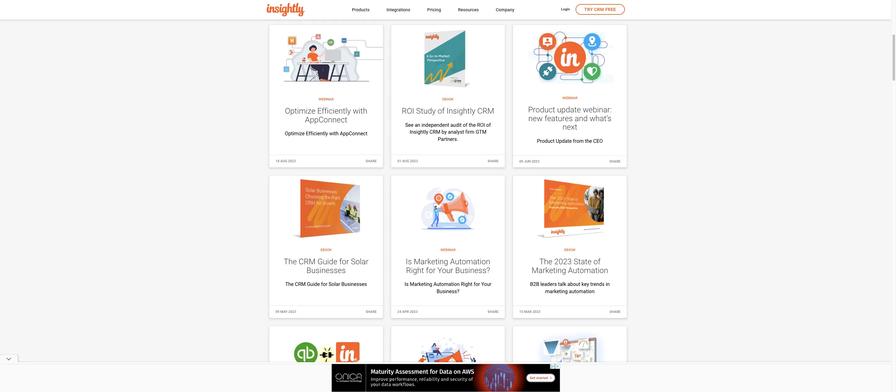 Task type: vqa. For each thing, say whether or not it's contained in the screenshot.


Task type: describe. For each thing, give the bounding box(es) containing it.
features
[[545, 114, 573, 123]]

0 horizontal spatial right
[[406, 266, 424, 275]]

may
[[280, 310, 288, 314]]

0 vertical spatial appconnect
[[305, 115, 347, 124]]

company
[[496, 7, 515, 12]]

0 vertical spatial is
[[406, 258, 412, 267]]

1 vertical spatial appconnect
[[340, 131, 368, 137]]

09 for the crm guide for solar businesses
[[276, 310, 280, 314]]

jun
[[524, 160, 531, 164]]

1 vertical spatial the
[[585, 138, 592, 144]]

apr
[[402, 310, 409, 314]]

product for product update webinar: new features and what's next
[[528, 105, 555, 114]]

1 vertical spatial efficiently
[[306, 131, 328, 137]]

gtm
[[476, 129, 487, 135]]

update
[[556, 138, 572, 144]]

automation inside the 2023 state of marketing automation
[[568, 266, 609, 275]]

webinar for update
[[563, 96, 578, 100]]

0 vertical spatial insightly
[[447, 107, 476, 116]]

1 horizontal spatial solar
[[351, 258, 369, 267]]

try crm free
[[585, 7, 616, 12]]

webinar for efficiently
[[319, 97, 334, 102]]

2 optimize from the top
[[285, 131, 305, 137]]

update
[[557, 105, 581, 114]]

roi study of insightly crm
[[402, 107, 494, 116]]

2023 for product update webinar: new features and what's next
[[532, 160, 540, 164]]

firm
[[466, 129, 475, 135]]

insightly inside see an independent audit of the roi of insightly crm by analyst firm gtm partners.
[[410, 129, 429, 135]]

try crm free button
[[576, 4, 625, 15]]

0 horizontal spatial with
[[329, 131, 339, 137]]

product update from the ceo
[[537, 138, 603, 144]]

share for is marketing automation right for your business?
[[488, 310, 499, 314]]

login
[[562, 7, 570, 11]]

partners.
[[438, 136, 458, 142]]

ebook for of
[[443, 97, 454, 102]]

integrations
[[387, 7, 410, 12]]

1 vertical spatial business?
[[437, 289, 460, 295]]

mar
[[524, 310, 532, 314]]

crm inside 'try crm free' button
[[594, 7, 604, 12]]

nov for 01
[[402, 9, 409, 13]]

b2b leaders talk about key trends in marketing automation
[[530, 282, 610, 295]]

trends
[[591, 282, 605, 288]]

18 aug 2023
[[276, 159, 296, 163]]

09 for product update webinar: new features and what's next
[[520, 160, 524, 164]]

about
[[568, 282, 581, 288]]

of up firm at the top of page
[[463, 122, 468, 128]]

15 mar 2023
[[520, 310, 541, 314]]

share for optimize efficiently with appconnect
[[366, 159, 377, 163]]

24
[[398, 310, 402, 314]]

of up gtm
[[486, 122, 491, 128]]

pricing
[[427, 7, 441, 12]]

try
[[585, 7, 593, 12]]

efficiently inside optimize efficiently with appconnect
[[317, 107, 351, 116]]

nov for 06
[[280, 8, 288, 13]]

1 horizontal spatial with
[[353, 107, 368, 116]]

0 vertical spatial the crm guide for solar businesses
[[284, 258, 369, 275]]

2 optimize efficiently with appconnect from the top
[[285, 131, 368, 137]]

0 vertical spatial businesses
[[307, 266, 346, 275]]

free
[[606, 7, 616, 12]]

01 aug 2023
[[398, 159, 418, 163]]

integrations link
[[387, 6, 410, 14]]

in
[[606, 282, 610, 288]]

leaders
[[541, 282, 557, 288]]

audit
[[451, 122, 462, 128]]

login link
[[562, 7, 570, 12]]

the for leaders
[[540, 258, 553, 267]]

resources
[[458, 7, 479, 12]]

01 for 01 aug 2023
[[398, 159, 402, 163]]

analyst
[[448, 129, 464, 135]]

roi inside see an independent audit of the roi of insightly crm by analyst firm gtm partners.
[[477, 122, 485, 128]]

and
[[575, 114, 588, 123]]

of up independent
[[438, 107, 445, 116]]

06
[[276, 8, 280, 13]]

the for crm
[[284, 258, 297, 267]]

15
[[520, 310, 524, 314]]

resources link
[[458, 6, 479, 14]]

marketing inside the 2023 state of marketing automation
[[532, 266, 566, 275]]

state
[[574, 258, 592, 267]]

2023 for the 2023 state of marketing automation
[[533, 310, 541, 314]]

optimize inside optimize efficiently with appconnect
[[285, 107, 316, 116]]

study
[[416, 107, 436, 116]]

share for the crm guide for solar businesses
[[366, 310, 377, 314]]

24 apr 2023
[[398, 310, 418, 314]]

products
[[352, 7, 370, 12]]



Task type: locate. For each thing, give the bounding box(es) containing it.
1 horizontal spatial ebook
[[443, 97, 454, 102]]

what's
[[590, 114, 612, 123]]

b2b
[[530, 282, 539, 288]]

0 vertical spatial efficiently
[[317, 107, 351, 116]]

ebook for state
[[565, 248, 576, 252]]

the left ceo
[[585, 138, 592, 144]]

2 aug from the left
[[402, 159, 409, 163]]

01 nov 2023
[[398, 9, 418, 13]]

optimize
[[285, 107, 316, 116], [285, 131, 305, 137]]

0 vertical spatial the
[[469, 122, 476, 128]]

06 nov 2023
[[276, 8, 296, 13]]

share for product update webinar: new features and what's next
[[610, 160, 621, 164]]

0 vertical spatial 09
[[520, 160, 524, 164]]

2023
[[288, 8, 296, 13], [410, 9, 418, 13], [288, 159, 296, 163], [410, 159, 418, 163], [532, 160, 540, 164], [555, 258, 572, 267], [289, 310, 296, 314], [410, 310, 418, 314], [533, 310, 541, 314]]

0 horizontal spatial nov
[[280, 8, 288, 13]]

1 vertical spatial 09
[[276, 310, 280, 314]]

the inside see an independent audit of the roi of insightly crm by analyst firm gtm partners.
[[469, 122, 476, 128]]

0 horizontal spatial webinar
[[319, 97, 334, 102]]

0 vertical spatial optimize efficiently with appconnect
[[285, 107, 368, 124]]

0 horizontal spatial your
[[438, 266, 454, 275]]

by
[[442, 129, 447, 135]]

see an independent audit of the roi of insightly crm by analyst firm gtm partners.
[[405, 122, 491, 142]]

1 vertical spatial the crm guide for solar businesses
[[285, 282, 367, 288]]

1 horizontal spatial 09
[[520, 160, 524, 164]]

01
[[398, 9, 402, 13], [398, 159, 402, 163]]

1 aug from the left
[[280, 159, 287, 163]]

0 horizontal spatial roi
[[402, 107, 414, 116]]

from
[[573, 138, 584, 144]]

2023 for roi study of insightly crm
[[410, 159, 418, 163]]

new
[[529, 114, 543, 123]]

0 vertical spatial solar
[[351, 258, 369, 267]]

insightly
[[447, 107, 476, 116], [410, 129, 429, 135]]

guide
[[318, 258, 338, 267], [307, 282, 320, 288]]

independent
[[422, 122, 449, 128]]

of right state
[[594, 258, 601, 267]]

the inside the crm guide for solar businesses
[[284, 258, 297, 267]]

the up firm at the top of page
[[469, 122, 476, 128]]

1 01 from the top
[[398, 9, 402, 13]]

09 left may
[[276, 310, 280, 314]]

the crm guide for solar businesses
[[284, 258, 369, 275], [285, 282, 367, 288]]

0 horizontal spatial solar
[[329, 282, 340, 288]]

1 horizontal spatial right
[[461, 282, 473, 288]]

18
[[276, 159, 280, 163]]

the 2023 state of marketing automation
[[532, 258, 609, 275]]

appconnect
[[305, 115, 347, 124], [340, 131, 368, 137]]

talk
[[558, 282, 567, 288]]

company link
[[496, 6, 515, 14]]

1 vertical spatial roi
[[477, 122, 485, 128]]

insightly down an on the left top
[[410, 129, 429, 135]]

1 vertical spatial guide
[[307, 282, 320, 288]]

pricing link
[[427, 6, 441, 14]]

1 vertical spatial product
[[537, 138, 555, 144]]

09 jun 2023
[[520, 160, 540, 164]]

0 vertical spatial is marketing automation right for your business?
[[406, 258, 491, 275]]

1 horizontal spatial nov
[[402, 9, 409, 13]]

0 vertical spatial with
[[353, 107, 368, 116]]

09 may 2023
[[276, 310, 296, 314]]

share for the 2023 state of marketing automation
[[610, 310, 621, 314]]

0 vertical spatial business?
[[455, 266, 490, 275]]

0 vertical spatial product
[[528, 105, 555, 114]]

1 vertical spatial is marketing automation right for your business?
[[405, 282, 492, 295]]

0 vertical spatial right
[[406, 266, 424, 275]]

2 horizontal spatial ebook
[[565, 248, 576, 252]]

1 optimize from the top
[[285, 107, 316, 116]]

1 horizontal spatial roi
[[477, 122, 485, 128]]

1 vertical spatial optimize efficiently with appconnect
[[285, 131, 368, 137]]

efficiently
[[317, 107, 351, 116], [306, 131, 328, 137]]

of inside the 2023 state of marketing automation
[[594, 258, 601, 267]]

the inside the 2023 state of marketing automation
[[540, 258, 553, 267]]

webinar for marketing
[[441, 248, 456, 252]]

insightly logo image
[[267, 3, 304, 17]]

1 vertical spatial 01
[[398, 159, 402, 163]]

0 horizontal spatial the
[[469, 122, 476, 128]]

ceo
[[594, 138, 603, 144]]

insightly logo link
[[267, 3, 342, 17]]

crm
[[594, 7, 604, 12], [478, 107, 494, 116], [430, 129, 441, 135], [299, 258, 316, 267], [295, 282, 306, 288]]

1 horizontal spatial aug
[[402, 159, 409, 163]]

products link
[[352, 6, 370, 14]]

businesses
[[307, 266, 346, 275], [342, 282, 367, 288]]

webinar
[[563, 96, 578, 100], [319, 97, 334, 102], [441, 248, 456, 252]]

automation
[[450, 258, 491, 267], [568, 266, 609, 275], [434, 282, 460, 288]]

ebook
[[443, 97, 454, 102], [321, 248, 332, 252], [565, 248, 576, 252]]

nov right 06
[[280, 8, 288, 13]]

solar
[[351, 258, 369, 267], [329, 282, 340, 288]]

2023 for the crm guide for solar businesses
[[289, 310, 296, 314]]

nov
[[280, 8, 288, 13], [402, 9, 409, 13]]

right
[[406, 266, 424, 275], [461, 282, 473, 288]]

product for product update from the ceo
[[537, 138, 555, 144]]

share
[[366, 8, 377, 13], [488, 9, 499, 13], [610, 9, 621, 13], [366, 159, 377, 163], [488, 159, 499, 163], [610, 160, 621, 164], [366, 310, 377, 314], [488, 310, 499, 314], [610, 310, 621, 314]]

09
[[520, 160, 524, 164], [276, 310, 280, 314]]

1 vertical spatial businesses
[[342, 282, 367, 288]]

1 horizontal spatial insightly
[[447, 107, 476, 116]]

for
[[339, 258, 349, 267], [426, 266, 436, 275], [321, 282, 328, 288], [474, 282, 480, 288]]

roi
[[402, 107, 414, 116], [477, 122, 485, 128]]

is marketing automation right for your business?
[[406, 258, 491, 275], [405, 282, 492, 295]]

0 horizontal spatial 09
[[276, 310, 280, 314]]

1 vertical spatial is
[[405, 282, 409, 288]]

an
[[415, 122, 421, 128]]

01 for 01 nov 2023
[[398, 9, 402, 13]]

see
[[405, 122, 414, 128]]

insightly up audit
[[447, 107, 476, 116]]

ebook for guide
[[321, 248, 332, 252]]

business?
[[455, 266, 490, 275], [437, 289, 460, 295]]

nov left pricing link
[[402, 9, 409, 13]]

automation
[[569, 289, 595, 295]]

product update webinar: new features and what's next
[[528, 105, 612, 132]]

share for roi study of insightly crm
[[488, 159, 499, 163]]

crm inside see an independent audit of the roi of insightly crm by analyst firm gtm partners.
[[430, 129, 441, 135]]

1 vertical spatial with
[[329, 131, 339, 137]]

roi up see
[[402, 107, 414, 116]]

2023 for optimize efficiently with appconnect
[[288, 159, 296, 163]]

marketing
[[414, 258, 448, 267], [532, 266, 566, 275], [410, 282, 432, 288]]

1 vertical spatial right
[[461, 282, 473, 288]]

with
[[353, 107, 368, 116], [329, 131, 339, 137]]

product
[[528, 105, 555, 114], [537, 138, 555, 144]]

0 horizontal spatial insightly
[[410, 129, 429, 135]]

0 vertical spatial 01
[[398, 9, 402, 13]]

marketing
[[546, 289, 568, 295]]

1 horizontal spatial the
[[585, 138, 592, 144]]

1 vertical spatial your
[[481, 282, 492, 288]]

of
[[438, 107, 445, 116], [463, 122, 468, 128], [486, 122, 491, 128], [594, 258, 601, 267]]

2023 for is marketing automation right for your business?
[[410, 310, 418, 314]]

0 vertical spatial guide
[[318, 258, 338, 267]]

the
[[469, 122, 476, 128], [585, 138, 592, 144]]

for inside the crm guide for solar businesses
[[339, 258, 349, 267]]

0 vertical spatial your
[[438, 266, 454, 275]]

09 left 'jun' in the right top of the page
[[520, 160, 524, 164]]

product inside product update webinar: new features and what's next
[[528, 105, 555, 114]]

the
[[284, 258, 297, 267], [540, 258, 553, 267], [285, 282, 294, 288]]

optimize efficiently with appconnect
[[285, 107, 368, 124], [285, 131, 368, 137]]

roi up gtm
[[477, 122, 485, 128]]

2 01 from the top
[[398, 159, 402, 163]]

key
[[582, 282, 589, 288]]

webinar:
[[583, 105, 612, 114]]

1 vertical spatial insightly
[[410, 129, 429, 135]]

aug for roi study of insightly crm
[[402, 159, 409, 163]]

0 vertical spatial roi
[[402, 107, 414, 116]]

1 horizontal spatial your
[[481, 282, 492, 288]]

1 vertical spatial solar
[[329, 282, 340, 288]]

1 vertical spatial optimize
[[285, 131, 305, 137]]

try crm free link
[[576, 4, 625, 15]]

0 horizontal spatial aug
[[280, 159, 287, 163]]

is
[[406, 258, 412, 267], [405, 282, 409, 288]]

2023 inside the 2023 state of marketing automation
[[555, 258, 572, 267]]

2 horizontal spatial webinar
[[563, 96, 578, 100]]

next
[[563, 123, 578, 132]]

1 optimize efficiently with appconnect from the top
[[285, 107, 368, 124]]

0 horizontal spatial ebook
[[321, 248, 332, 252]]

your
[[438, 266, 454, 275], [481, 282, 492, 288]]

1 horizontal spatial webinar
[[441, 248, 456, 252]]

0 vertical spatial optimize
[[285, 107, 316, 116]]

aug for optimize efficiently with appconnect
[[280, 159, 287, 163]]



